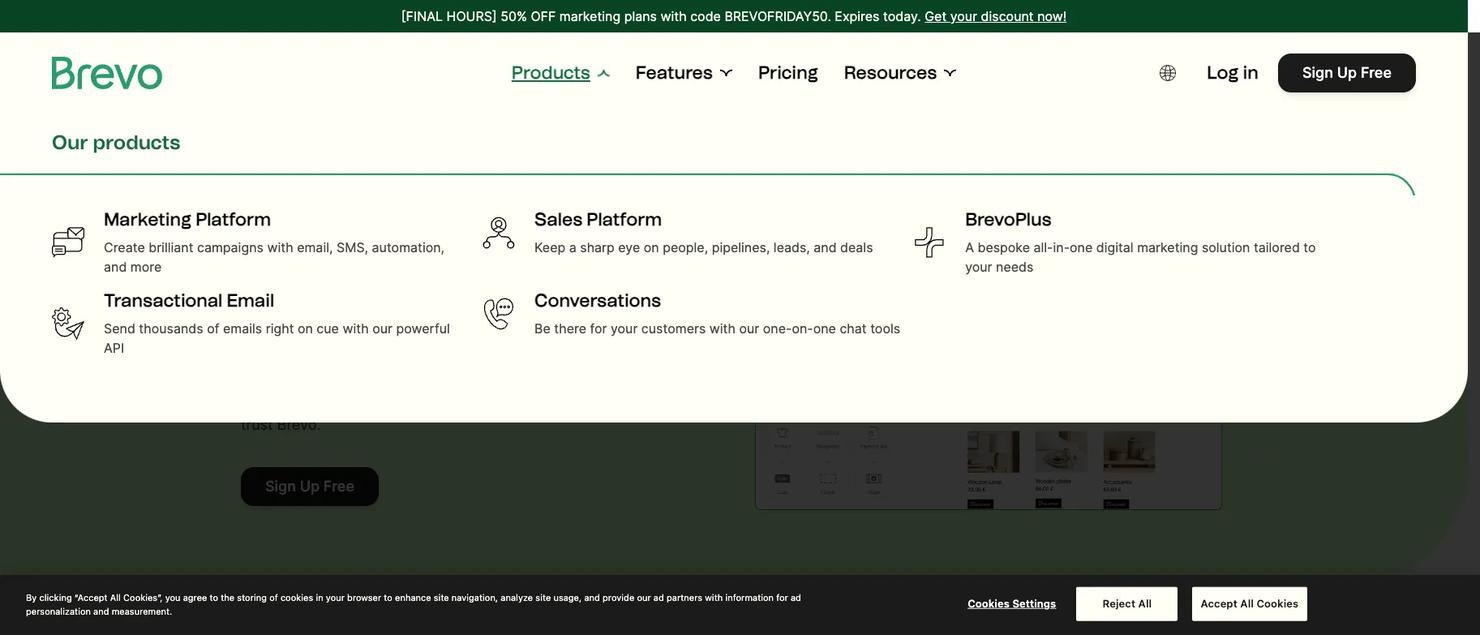 Task type: describe. For each thing, give the bounding box(es) containing it.
today.
[[883, 8, 921, 24]]

be there for your customers with our one-on-one chat tools
[[535, 320, 901, 337]]

in- inside a bespoke all-in-one digital marketing solution tailored to your needs
[[1053, 239, 1070, 256]]

pricing link
[[758, 62, 818, 84]]

most
[[327, 239, 444, 293]]

enhance
[[395, 592, 431, 603]]

one inside a bespoke all-in-one digital marketing solution tailored to your needs
[[1070, 239, 1093, 256]]

clicking
[[39, 592, 72, 603]]

0 horizontal spatial sign up free button
[[241, 467, 379, 506]]

pricing
[[758, 62, 818, 84]]

and right usage, on the left bottom of the page
[[584, 592, 600, 603]]

products
[[93, 131, 180, 154]]

who
[[658, 397, 687, 414]]

our inside by clicking "accept all cookies", you agree to the storing of cookies in your browser to enhance site navigation, analyze site usage, and provide our ad partners with information for ad personalization and measurement.
[[637, 592, 651, 603]]

accept all cookies
[[1201, 597, 1299, 610]]

email
[[227, 290, 274, 311]]

settings
[[1013, 597, 1056, 610]]

and down "accept
[[93, 606, 109, 616]]

with inside grow revenue with the most approachable crm
[[566, 187, 665, 241]]

features link
[[636, 62, 732, 84]]

our inside send thousands of emails right on cue with our powerful api
[[372, 320, 393, 337]]

brevofriday50.
[[725, 8, 831, 24]]

approachable
[[241, 291, 555, 345]]

1 horizontal spatial sign up free button
[[1278, 54, 1416, 92]]

needs
[[996, 259, 1034, 275]]

by
[[26, 592, 37, 603]]

keep a sharp eye on people, pipelines, leads, and deals
[[535, 239, 873, 256]]

the
[[241, 377, 267, 394]]

0 vertical spatial marketing
[[560, 8, 621, 24]]

join
[[457, 397, 486, 414]]

solution
[[1202, 239, 1250, 256]]

[final
[[401, 8, 443, 24]]

resources
[[844, 62, 937, 84]]

1 ad from the left
[[654, 592, 664, 603]]

navigation,
[[452, 592, 498, 603]]

sharp
[[580, 239, 615, 256]]

cookies inside button
[[1257, 597, 1299, 610]]

our
[[52, 131, 88, 154]]

accept
[[1201, 597, 1238, 610]]

conversations image
[[483, 298, 515, 330]]

usage,
[[554, 592, 582, 603]]

to right browser at bottom left
[[384, 592, 393, 603]]

people,
[[663, 239, 708, 256]]

products link
[[512, 62, 610, 84]]

crm
[[566, 291, 673, 345]]

there
[[554, 320, 587, 337]]

sales
[[535, 208, 583, 230]]

accept all cookies button
[[1192, 587, 1308, 621]]

log
[[1207, 62, 1239, 84]]

automate
[[422, 377, 487, 394]]

emails
[[223, 320, 262, 337]]

of inside send thousands of emails right on cue with our powerful api
[[207, 320, 219, 337]]

right
[[266, 320, 294, 337]]

measurement.
[[112, 606, 172, 616]]

to right agree
[[210, 592, 218, 603]]

campaigns inside create brilliant campaigns with email, sms, automation, and more
[[197, 239, 264, 256]]

chat
[[840, 320, 867, 337]]

500,000
[[517, 397, 575, 414]]

cookies
[[281, 592, 313, 603]]

1 vertical spatial up
[[300, 478, 320, 495]]

personalization
[[26, 606, 91, 616]]

platform
[[342, 377, 400, 394]]

2 horizontal spatial our
[[739, 320, 760, 337]]

customers
[[642, 320, 706, 337]]

cookies settings
[[968, 597, 1056, 610]]

platform for sales platform
[[587, 208, 662, 230]]

trust
[[241, 416, 273, 433]]

whatsapp
[[326, 397, 397, 414]]

all for reject all
[[1139, 597, 1152, 610]]

the all-in-one platform to automate your marketing campaigns over email, sms, whatsapp or chat. join the 500,000 companies who trust brevo.
[[241, 377, 708, 433]]

keep
[[535, 239, 566, 256]]

sms, inside create brilliant campaigns with email, sms, automation, and more
[[337, 239, 368, 256]]

tools
[[871, 320, 901, 337]]

with inside send thousands of emails right on cue with our powerful api
[[343, 320, 369, 337]]

to inside a bespoke all-in-one digital marketing solution tailored to your needs
[[1304, 239, 1316, 256]]

"accept
[[74, 592, 108, 603]]

conversations
[[535, 290, 661, 311]]

brevo image
[[52, 57, 162, 89]]

for inside by clicking "accept all cookies", you agree to the storing of cookies in your browser to enhance site navigation, analyze site usage, and provide our ad partners with information for ad personalization and measurement.
[[776, 592, 788, 603]]

marketing
[[104, 208, 191, 230]]

storing
[[237, 592, 267, 603]]

you
[[165, 592, 181, 603]]

send
[[104, 320, 135, 337]]

the inside grow revenue with the most approachable crm
[[241, 239, 316, 293]]

now!
[[1038, 8, 1067, 24]]

automation,
[[372, 239, 445, 256]]

with inside by clicking "accept all cookies", you agree to the storing of cookies in your browser to enhance site navigation, analyze site usage, and provide our ad partners with information for ad personalization and measurement.
[[705, 592, 723, 603]]

by clicking "accept all cookies", you agree to the storing of cookies in your browser to enhance site navigation, analyze site usage, and provide our ad partners with information for ad personalization and measurement.
[[26, 592, 801, 616]]

features
[[636, 62, 713, 84]]

on inside send thousands of emails right on cue with our powerful api
[[298, 320, 313, 337]]

brilliant
[[149, 239, 193, 256]]

tailored
[[1254, 239, 1300, 256]]

sms, inside the all-in-one platform to automate your marketing campaigns over email, sms, whatsapp or chat. join the 500,000 companies who trust brevo.
[[286, 397, 321, 414]]

1 site from the left
[[434, 592, 449, 603]]

expires
[[835, 8, 880, 24]]

sales platform
[[535, 208, 662, 230]]

transactional email
[[104, 290, 274, 311]]

our products
[[52, 131, 180, 154]]



Task type: locate. For each thing, give the bounding box(es) containing it.
0 vertical spatial in
[[1243, 62, 1259, 84]]

ad left partners
[[654, 592, 664, 603]]

in-
[[1053, 239, 1070, 256], [293, 377, 312, 394]]

sign up free button
[[1278, 54, 1416, 92], [241, 467, 379, 506]]

of inside by clicking "accept all cookies", you agree to the storing of cookies in your browser to enhance site navigation, analyze site usage, and provide our ad partners with information for ad personalization and measurement.
[[269, 592, 278, 603]]

hours]
[[447, 8, 497, 24]]

1 vertical spatial the
[[490, 397, 513, 414]]

revenue
[[374, 187, 555, 241]]

platform up create brilliant campaigns with email, sms, automation, and more at the top
[[196, 208, 271, 230]]

on left cue
[[298, 320, 313, 337]]

2 site from the left
[[536, 592, 551, 603]]

0 vertical spatial of
[[207, 320, 219, 337]]

bespoke
[[978, 239, 1030, 256]]

50%
[[501, 8, 527, 24]]

of right storing
[[269, 592, 278, 603]]

0 horizontal spatial free
[[324, 478, 354, 495]]

your down a
[[965, 259, 993, 275]]

in inside by clicking "accept all cookies", you agree to the storing of cookies in your browser to enhance site navigation, analyze site usage, and provide our ad partners with information for ad personalization and measurement.
[[316, 592, 323, 603]]

reject all button
[[1077, 587, 1178, 621]]

transactional
[[104, 290, 223, 311]]

0 horizontal spatial our
[[372, 320, 393, 337]]

0 vertical spatial one
[[1070, 239, 1093, 256]]

get your discount now! link
[[925, 6, 1067, 26]]

1 vertical spatial sign up free button
[[241, 467, 379, 506]]

1 vertical spatial of
[[269, 592, 278, 603]]

site left usage, on the left bottom of the page
[[536, 592, 551, 603]]

ad right information
[[791, 592, 801, 603]]

1 horizontal spatial free
[[1361, 64, 1392, 81]]

site
[[434, 592, 449, 603], [536, 592, 551, 603]]

0 horizontal spatial in-
[[293, 377, 312, 394]]

your inside by clicking "accept all cookies", you agree to the storing of cookies in your browser to enhance site navigation, analyze site usage, and provide our ad partners with information for ad personalization and measurement.
[[326, 592, 345, 603]]

sms, right email,
[[337, 239, 368, 256]]

one up whatsapp
[[312, 377, 338, 394]]

all- right bespoke
[[1034, 239, 1053, 256]]

free
[[1361, 64, 1392, 81], [324, 478, 354, 495]]

1 vertical spatial sms,
[[286, 397, 321, 414]]

one left 'chat'
[[813, 320, 836, 337]]

1 horizontal spatial our
[[637, 592, 651, 603]]

0 horizontal spatial for
[[590, 320, 607, 337]]

your left browser at bottom left
[[326, 592, 345, 603]]

1 horizontal spatial for
[[776, 592, 788, 603]]

campaigns inside the all-in-one platform to automate your marketing campaigns over email, sms, whatsapp or chat. join the 500,000 companies who trust brevo.
[[599, 377, 673, 394]]

[final hours] 50% off marketing plans with code brevofriday50. expires today. get your discount now!
[[401, 8, 1067, 24]]

1 vertical spatial sign up free
[[265, 478, 354, 495]]

in right "log"
[[1243, 62, 1259, 84]]

1 vertical spatial for
[[776, 592, 788, 603]]

all- inside a bespoke all-in-one digital marketing solution tailored to your needs
[[1034, 239, 1053, 256]]

campaigns up companies
[[599, 377, 673, 394]]

1 vertical spatial in
[[316, 592, 323, 603]]

1 vertical spatial sign
[[265, 478, 296, 495]]

0 horizontal spatial the
[[221, 592, 235, 603]]

1 horizontal spatial in
[[1243, 62, 1259, 84]]

all right "accept
[[110, 592, 121, 603]]

all- inside the all-in-one platform to automate your marketing campaigns over email, sms, whatsapp or chat. join the 500,000 companies who trust brevo.
[[272, 377, 293, 394]]

1 horizontal spatial up
[[1337, 64, 1357, 81]]

powerful
[[396, 320, 450, 337]]

all
[[110, 592, 121, 603], [1139, 597, 1152, 610], [1241, 597, 1254, 610]]

1 vertical spatial marketing
[[1137, 239, 1198, 256]]

2 horizontal spatial the
[[490, 397, 513, 414]]

marketing inside a bespoke all-in-one digital marketing solution tailored to your needs
[[1137, 239, 1198, 256]]

0 vertical spatial up
[[1337, 64, 1357, 81]]

deals
[[840, 239, 873, 256]]

1 horizontal spatial sign up free
[[1303, 64, 1392, 81]]

your
[[950, 8, 978, 24], [965, 259, 993, 275], [611, 320, 638, 337], [491, 377, 522, 394], [326, 592, 345, 603]]

chat.
[[419, 397, 453, 414]]

products
[[512, 62, 590, 84]]

0 horizontal spatial campaigns
[[197, 239, 264, 256]]

one left digital
[[1070, 239, 1093, 256]]

0 horizontal spatial of
[[207, 320, 219, 337]]

the left storing
[[221, 592, 235, 603]]

a
[[569, 239, 577, 256]]

and down create
[[104, 259, 127, 275]]

all-
[[1034, 239, 1053, 256], [272, 377, 293, 394]]

cue
[[317, 320, 339, 337]]

all for accept all cookies
[[1241, 597, 1254, 610]]

brevoplus image
[[914, 226, 946, 259]]

create brilliant campaigns with email, sms, automation, and more
[[104, 239, 445, 275]]

off
[[531, 8, 556, 24]]

in- left digital
[[1053, 239, 1070, 256]]

1 horizontal spatial all-
[[1034, 239, 1053, 256]]

your inside the all-in-one platform to automate your marketing campaigns over email, sms, whatsapp or chat. join the 500,000 companies who trust brevo.
[[491, 377, 522, 394]]

1 horizontal spatial sign
[[1303, 64, 1334, 81]]

1 horizontal spatial platform
[[587, 208, 662, 230]]

transactional email image
[[52, 307, 84, 340]]

sms, up the brevo. at the left bottom of the page
[[286, 397, 321, 414]]

of
[[207, 320, 219, 337], [269, 592, 278, 603]]

one-
[[763, 320, 792, 337]]

all inside button
[[1241, 597, 1254, 610]]

marketing right digital
[[1137, 239, 1198, 256]]

1 horizontal spatial cookies
[[1257, 597, 1299, 610]]

0 vertical spatial the
[[241, 239, 316, 293]]

reject all
[[1103, 597, 1152, 610]]

1 vertical spatial on
[[298, 320, 313, 337]]

0 vertical spatial on
[[644, 239, 659, 256]]

one inside the all-in-one platform to automate your marketing campaigns over email, sms, whatsapp or chat. join the 500,000 companies who trust brevo.
[[312, 377, 338, 394]]

0 vertical spatial in-
[[1053, 239, 1070, 256]]

0 horizontal spatial sign up free
[[265, 478, 354, 495]]

provide
[[603, 592, 635, 603]]

over
[[677, 377, 708, 394]]

partners
[[667, 592, 703, 603]]

grow
[[241, 187, 363, 241]]

agree
[[183, 592, 207, 603]]

ad
[[654, 592, 664, 603], [791, 592, 801, 603]]

marketing platform
[[104, 208, 271, 230]]

resources link
[[844, 62, 957, 84]]

0 horizontal spatial sms,
[[286, 397, 321, 414]]

one
[[1070, 239, 1093, 256], [813, 320, 836, 337], [312, 377, 338, 394]]

cookies settings button
[[961, 588, 1063, 620]]

2 ad from the left
[[791, 592, 801, 603]]

for down 'conversations'
[[590, 320, 607, 337]]

and
[[814, 239, 837, 256], [104, 259, 127, 275], [584, 592, 600, 603], [93, 606, 109, 616]]

2 platform from the left
[[587, 208, 662, 230]]

1 horizontal spatial in-
[[1053, 239, 1070, 256]]

browser
[[347, 592, 381, 603]]

for right information
[[776, 592, 788, 603]]

0 horizontal spatial cookies
[[968, 597, 1010, 610]]

0 vertical spatial free
[[1361, 64, 1392, 81]]

to inside the all-in-one platform to automate your marketing campaigns over email, sms, whatsapp or chat. join the 500,000 companies who trust brevo.
[[404, 377, 418, 394]]

a bespoke all-in-one digital marketing solution tailored to your needs
[[965, 239, 1316, 275]]

api
[[104, 340, 124, 356]]

sms,
[[337, 239, 368, 256], [286, 397, 321, 414]]

0 horizontal spatial up
[[300, 478, 320, 495]]

1 horizontal spatial on
[[644, 239, 659, 256]]

digital
[[1097, 239, 1134, 256]]

0 horizontal spatial platform
[[196, 208, 271, 230]]

sales platform image
[[483, 217, 515, 249]]

marketing platform image
[[52, 226, 84, 259]]

1 horizontal spatial of
[[269, 592, 278, 603]]

eye
[[618, 239, 640, 256]]

companies
[[579, 397, 654, 414]]

to up or
[[404, 377, 418, 394]]

1 horizontal spatial ad
[[791, 592, 801, 603]]

cookies left settings
[[968, 597, 1010, 610]]

2 horizontal spatial one
[[1070, 239, 1093, 256]]

and inside create brilliant campaigns with email, sms, automation, and more
[[104, 259, 127, 275]]

in right 'cookies' at the bottom left of the page
[[316, 592, 323, 603]]

platform up eye
[[587, 208, 662, 230]]

in
[[1243, 62, 1259, 84], [316, 592, 323, 603]]

cookies inside button
[[968, 597, 1010, 610]]

platform for marketing platform
[[196, 208, 271, 230]]

with
[[661, 8, 687, 24], [566, 187, 665, 241], [267, 239, 293, 256], [343, 320, 369, 337], [710, 320, 736, 337], [705, 592, 723, 603]]

1 vertical spatial free
[[324, 478, 354, 495]]

email,
[[241, 397, 282, 414]]

cookies right accept
[[1257, 597, 1299, 610]]

all right reject at bottom
[[1139, 597, 1152, 610]]

0 vertical spatial campaigns
[[197, 239, 264, 256]]

0 vertical spatial sms,
[[337, 239, 368, 256]]

1 horizontal spatial sms,
[[337, 239, 368, 256]]

pipelines,
[[712, 239, 770, 256]]

your down 'conversations'
[[611, 320, 638, 337]]

campaigns down marketing platform
[[197, 239, 264, 256]]

0 vertical spatial sign up free
[[1303, 64, 1392, 81]]

code
[[690, 8, 721, 24]]

of left emails
[[207, 320, 219, 337]]

marketing up 500,000 on the bottom left of page
[[526, 377, 595, 394]]

the
[[241, 239, 316, 293], [490, 397, 513, 414], [221, 592, 235, 603]]

button image
[[1160, 65, 1176, 81]]

1 horizontal spatial site
[[536, 592, 551, 603]]

all- right the
[[272, 377, 293, 394]]

brevo.
[[277, 416, 321, 433]]

0 horizontal spatial in
[[316, 592, 323, 603]]

0 vertical spatial sign up free button
[[1278, 54, 1416, 92]]

2 horizontal spatial all
[[1241, 597, 1254, 610]]

0 horizontal spatial one
[[312, 377, 338, 394]]

1 vertical spatial in-
[[293, 377, 312, 394]]

1 horizontal spatial all
[[1139, 597, 1152, 610]]

and left deals
[[814, 239, 837, 256]]

the up right
[[241, 239, 316, 293]]

sign
[[1303, 64, 1334, 81], [265, 478, 296, 495]]

2 vertical spatial one
[[312, 377, 338, 394]]

1 horizontal spatial one
[[813, 320, 836, 337]]

discount
[[981, 8, 1034, 24]]

more
[[130, 259, 162, 275]]

to
[[1304, 239, 1316, 256], [404, 377, 418, 394], [210, 592, 218, 603], [384, 592, 393, 603]]

0 vertical spatial all-
[[1034, 239, 1053, 256]]

the right join
[[490, 397, 513, 414]]

0 vertical spatial for
[[590, 320, 607, 337]]

your up 500,000 on the bottom left of page
[[491, 377, 522, 394]]

get
[[925, 8, 947, 24]]

1 vertical spatial campaigns
[[599, 377, 673, 394]]

grow revenue with the most approachable crm
[[241, 187, 673, 345]]

on-
[[792, 320, 813, 337]]

0 horizontal spatial all
[[110, 592, 121, 603]]

brevoplus
[[965, 208, 1052, 230]]

0 vertical spatial sign
[[1303, 64, 1334, 81]]

thousands
[[139, 320, 203, 337]]

site right enhance
[[434, 592, 449, 603]]

information
[[726, 592, 774, 603]]

2 cookies from the left
[[1257, 597, 1299, 610]]

to right "tailored"
[[1304, 239, 1316, 256]]

1 platform from the left
[[196, 208, 271, 230]]

1 horizontal spatial campaigns
[[599, 377, 673, 394]]

platform
[[196, 208, 271, 230], [587, 208, 662, 230]]

marketing
[[560, 8, 621, 24], [1137, 239, 1198, 256], [526, 377, 595, 394]]

marketing right off
[[560, 8, 621, 24]]

all right accept
[[1241, 597, 1254, 610]]

with inside create brilliant campaigns with email, sms, automation, and more
[[267, 239, 293, 256]]

our right provide
[[637, 592, 651, 603]]

in- inside the all-in-one platform to automate your marketing campaigns over email, sms, whatsapp or chat. join the 500,000 companies who trust brevo.
[[293, 377, 312, 394]]

log in link
[[1207, 62, 1259, 84]]

the inside the all-in-one platform to automate your marketing campaigns over email, sms, whatsapp or chat. join the 500,000 companies who trust brevo.
[[490, 397, 513, 414]]

our left powerful
[[372, 320, 393, 337]]

our
[[372, 320, 393, 337], [739, 320, 760, 337], [637, 592, 651, 603]]

a
[[965, 239, 974, 256]]

all inside by clicking "accept all cookies", you agree to the storing of cookies in your browser to enhance site navigation, analyze site usage, and provide our ad partners with information for ad personalization and measurement.
[[110, 592, 121, 603]]

up
[[1337, 64, 1357, 81], [300, 478, 320, 495]]

for
[[590, 320, 607, 337], [776, 592, 788, 603]]

log in
[[1207, 62, 1259, 84]]

0 horizontal spatial sign
[[265, 478, 296, 495]]

marketing inside the all-in-one platform to automate your marketing campaigns over email, sms, whatsapp or chat. join the 500,000 companies who trust brevo.
[[526, 377, 595, 394]]

1 cookies from the left
[[968, 597, 1010, 610]]

our left one-
[[739, 320, 760, 337]]

the inside by clicking "accept all cookies", you agree to the storing of cookies in your browser to enhance site navigation, analyze site usage, and provide our ad partners with information for ad personalization and measurement.
[[221, 592, 235, 603]]

0 horizontal spatial ad
[[654, 592, 664, 603]]

email,
[[297, 239, 333, 256]]

2 vertical spatial the
[[221, 592, 235, 603]]

1 vertical spatial one
[[813, 320, 836, 337]]

1 horizontal spatial the
[[241, 239, 316, 293]]

0 horizontal spatial on
[[298, 320, 313, 337]]

0 horizontal spatial site
[[434, 592, 449, 603]]

your right get
[[950, 8, 978, 24]]

1 vertical spatial all-
[[272, 377, 293, 394]]

in- up the brevo. at the left bottom of the page
[[293, 377, 312, 394]]

all inside button
[[1139, 597, 1152, 610]]

0 horizontal spatial all-
[[272, 377, 293, 394]]

on right eye
[[644, 239, 659, 256]]

your inside a bespoke all-in-one digital marketing solution tailored to your needs
[[965, 259, 993, 275]]

2 vertical spatial marketing
[[526, 377, 595, 394]]



Task type: vqa. For each thing, say whether or not it's contained in the screenshot.
left their
no



